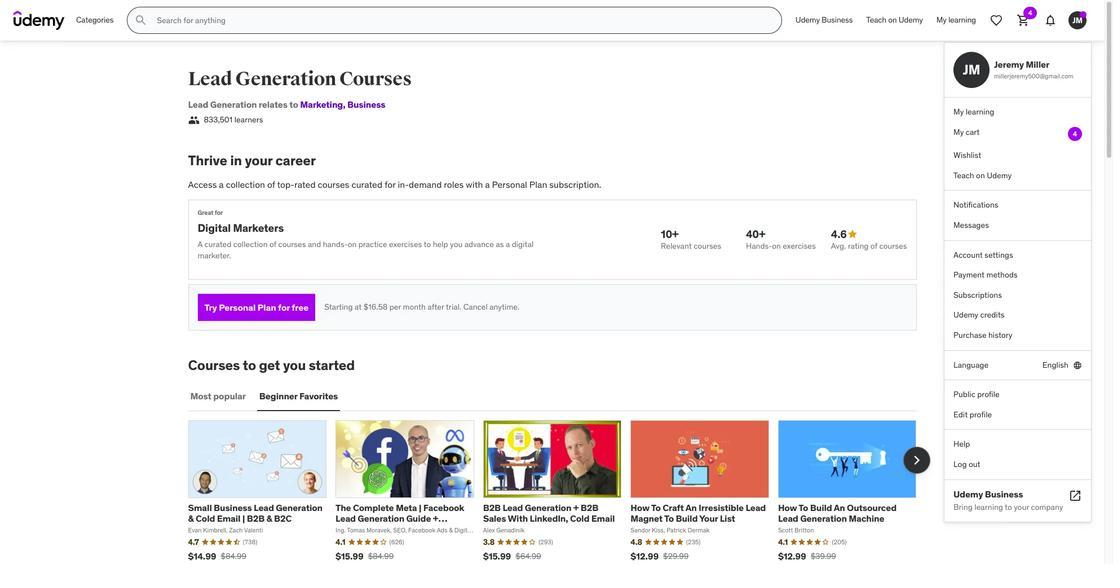 Task type: locate. For each thing, give the bounding box(es) containing it.
my learning link left wishlist icon
[[930, 7, 983, 34]]

1 vertical spatial teach
[[954, 170, 975, 180]]

1 horizontal spatial you
[[450, 239, 463, 249]]

1 horizontal spatial 4
[[1073, 130, 1078, 138]]

of left top-
[[267, 179, 275, 190]]

for left free
[[278, 302, 290, 313]]

1 horizontal spatial email
[[592, 513, 615, 524]]

cold inside small business lead generation & cold email | b2b & b2c
[[196, 513, 215, 524]]

the complete meta | facebook lead generation guide + chatgpt
[[336, 502, 465, 535]]

rated
[[295, 179, 316, 190]]

an inside how to craft an irresistible lead magnet to build your list
[[686, 502, 697, 513]]

digital marketers link
[[198, 221, 284, 234]]

build left machine
[[811, 502, 833, 513]]

2 horizontal spatial a
[[506, 239, 510, 249]]

next image
[[908, 452, 926, 470]]

email right "small"
[[217, 513, 241, 524]]

0 horizontal spatial 4
[[1029, 8, 1033, 17]]

a right access
[[219, 179, 224, 190]]

0 vertical spatial jm
[[1073, 15, 1083, 25]]

1 horizontal spatial curated
[[352, 179, 383, 190]]

popular
[[213, 391, 246, 402]]

favorites
[[299, 391, 338, 402]]

you
[[450, 239, 463, 249], [283, 357, 306, 374]]

0 horizontal spatial how
[[631, 502, 650, 513]]

guide
[[406, 513, 431, 524]]

1 vertical spatial curated
[[205, 239, 232, 249]]

teach for leftmost teach on udemy link
[[867, 15, 887, 25]]

thrive in your career
[[188, 152, 316, 169]]

0 horizontal spatial curated
[[205, 239, 232, 249]]

email
[[217, 513, 241, 524], [592, 513, 615, 524]]

1 vertical spatial my
[[954, 107, 964, 117]]

0 horizontal spatial |
[[242, 513, 245, 524]]

to left help
[[424, 239, 431, 249]]

| inside small business lead generation & cold email | b2b & b2c
[[242, 513, 245, 524]]

get
[[259, 357, 280, 374]]

courses inside great for digital marketers a curated collection of courses and hands-on practice exercises to help you advance as a digital marketer.
[[278, 239, 306, 249]]

jm for my learning
[[963, 61, 981, 78]]

jm link
[[1065, 7, 1092, 34]]

wishlist image
[[990, 14, 1004, 27]]

1 horizontal spatial teach
[[954, 170, 975, 180]]

magnet
[[631, 513, 663, 524]]

chatgpt
[[336, 524, 373, 535]]

an left machine
[[834, 502, 845, 513]]

1 vertical spatial teach on udemy
[[954, 170, 1012, 180]]

your right in
[[245, 152, 273, 169]]

a right with
[[485, 179, 490, 190]]

how to craft an irresistible lead magnet to build your list link
[[631, 502, 766, 524]]

1 horizontal spatial exercises
[[783, 241, 816, 251]]

to inside great for digital marketers a curated collection of courses and hands-on practice exercises to help you advance as a digital marketer.
[[424, 239, 431, 249]]

0 vertical spatial learning
[[949, 15, 977, 25]]

small image
[[847, 229, 859, 240]]

help
[[433, 239, 448, 249]]

1 horizontal spatial plan
[[530, 179, 547, 190]]

exercises inside 40+ hands-on exercises
[[783, 241, 816, 251]]

marketing
[[300, 99, 343, 110]]

of
[[267, 179, 275, 190], [270, 239, 276, 249], [871, 241, 878, 251]]

facebook
[[424, 502, 465, 513]]

+ right linkedin,
[[574, 502, 579, 513]]

0 vertical spatial personal
[[492, 179, 527, 190]]

curated inside great for digital marketers a curated collection of courses and hands-on practice exercises to help you advance as a digital marketer.
[[205, 239, 232, 249]]

1 horizontal spatial your
[[1014, 502, 1030, 512]]

0 horizontal spatial build
[[676, 513, 698, 524]]

carousel element
[[188, 420, 931, 564]]

an inside how to build an outsourced lead generation machine
[[834, 502, 845, 513]]

relevant
[[661, 241, 692, 251]]

you right help
[[450, 239, 463, 249]]

1 horizontal spatial for
[[278, 302, 290, 313]]

my learning link
[[930, 7, 983, 34], [945, 102, 1092, 122]]

0 vertical spatial teach on udemy
[[867, 15, 923, 25]]

1 cold from the left
[[196, 513, 215, 524]]

2 horizontal spatial to
[[799, 502, 809, 513]]

you inside great for digital marketers a curated collection of courses and hands-on practice exercises to help you advance as a digital marketer.
[[450, 239, 463, 249]]

starting
[[324, 302, 353, 312]]

833,501 learners
[[204, 115, 263, 125]]

b2b left the with
[[483, 502, 501, 513]]

my left wishlist icon
[[937, 15, 947, 25]]

teach for right teach on udemy link
[[954, 170, 975, 180]]

build left your
[[676, 513, 698, 524]]

my left cart
[[954, 127, 964, 137]]

purchase history
[[954, 330, 1013, 340]]

exercises left avg.
[[783, 241, 816, 251]]

0 vertical spatial 4
[[1029, 8, 1033, 17]]

to inside how to build an outsourced lead generation machine
[[799, 502, 809, 513]]

1 horizontal spatial &
[[267, 513, 272, 524]]

how inside how to craft an irresistible lead magnet to build your list
[[631, 502, 650, 513]]

to
[[651, 502, 661, 513], [799, 502, 809, 513], [665, 513, 674, 524]]

collection
[[226, 179, 265, 190], [233, 239, 268, 249]]

curated
[[352, 179, 383, 190], [205, 239, 232, 249]]

to left company
[[1005, 502, 1013, 512]]

1 email from the left
[[217, 513, 241, 524]]

1 vertical spatial my learning
[[954, 107, 995, 117]]

profile right public
[[978, 389, 1000, 399]]

1 horizontal spatial teach on udemy link
[[945, 166, 1092, 186]]

Search for anything text field
[[155, 11, 768, 30]]

your left company
[[1014, 502, 1030, 512]]

an for build
[[834, 502, 845, 513]]

1 horizontal spatial to
[[665, 513, 674, 524]]

in
[[230, 152, 242, 169]]

your inside udemy business bring learning to your company
[[1014, 502, 1030, 512]]

0 horizontal spatial an
[[686, 502, 697, 513]]

profile for edit profile
[[970, 409, 992, 420]]

0 horizontal spatial teach on udemy
[[867, 15, 923, 25]]

2 how from the left
[[778, 502, 797, 513]]

account
[[954, 250, 983, 260]]

miller
[[1026, 59, 1050, 70]]

b2b left b2c on the bottom left of page
[[247, 513, 265, 524]]

how
[[631, 502, 650, 513], [778, 502, 797, 513]]

2 cold from the left
[[570, 513, 590, 524]]

2 vertical spatial for
[[278, 302, 290, 313]]

business inside small business lead generation & cold email | b2b & b2c
[[214, 502, 252, 513]]

2 horizontal spatial for
[[385, 179, 396, 190]]

business inside udemy business bring learning to your company
[[985, 488, 1024, 500]]

teach
[[867, 15, 887, 25], [954, 170, 975, 180]]

$16.58
[[364, 302, 388, 312]]

0 horizontal spatial +
[[433, 513, 439, 524]]

1 horizontal spatial teach on udemy
[[954, 170, 1012, 180]]

rating
[[848, 241, 869, 251]]

courses right relevant on the right top
[[694, 241, 722, 251]]

0 vertical spatial teach
[[867, 15, 887, 25]]

for inside great for digital marketers a curated collection of courses and hands-on practice exercises to help you advance as a digital marketer.
[[215, 209, 223, 217]]

collection down thrive in your career
[[226, 179, 265, 190]]

personal
[[492, 179, 527, 190], [219, 302, 256, 313]]

0 vertical spatial profile
[[978, 389, 1000, 399]]

edit
[[954, 409, 968, 420]]

plan
[[530, 179, 547, 190], [258, 302, 276, 313]]

practice
[[359, 239, 387, 249]]

1 horizontal spatial |
[[419, 502, 422, 513]]

1 horizontal spatial how
[[778, 502, 797, 513]]

1 vertical spatial courses
[[188, 357, 240, 374]]

1 vertical spatial you
[[283, 357, 306, 374]]

udemy inside udemy business bring learning to your company
[[954, 488, 983, 500]]

courses
[[340, 67, 412, 91], [188, 357, 240, 374]]

my up my cart
[[954, 107, 964, 117]]

0 horizontal spatial email
[[217, 513, 241, 524]]

english
[[1043, 360, 1069, 370]]

learners
[[235, 115, 263, 125]]

0 horizontal spatial exercises
[[389, 239, 422, 249]]

1 an from the left
[[686, 502, 697, 513]]

an right the craft in the bottom right of the page
[[686, 502, 697, 513]]

cold inside b2b lead generation + b2b sales with linkedin, cold email
[[570, 513, 590, 524]]

1 horizontal spatial build
[[811, 502, 833, 513]]

my learning left wishlist icon
[[937, 15, 977, 25]]

| left b2c on the bottom left of page
[[242, 513, 245, 524]]

0 vertical spatial my learning link
[[930, 7, 983, 34]]

exercises right practice at the left of page
[[389, 239, 422, 249]]

edit profile
[[954, 409, 992, 420]]

+ inside b2b lead generation + b2b sales with linkedin, cold email
[[574, 502, 579, 513]]

2 email from the left
[[592, 513, 615, 524]]

business link
[[343, 99, 386, 110]]

irresistible
[[699, 502, 744, 513]]

learning up cart
[[966, 107, 995, 117]]

1 vertical spatial learning
[[966, 107, 995, 117]]

1 & from the left
[[188, 513, 194, 524]]

0 horizontal spatial teach
[[867, 15, 887, 25]]

1 horizontal spatial cold
[[570, 513, 590, 524]]

4 link
[[1010, 7, 1037, 34]]

small business lead generation & cold email | b2b & b2c link
[[188, 502, 323, 524]]

of right rating
[[871, 241, 878, 251]]

subscription.
[[550, 179, 602, 190]]

1 vertical spatial my learning link
[[945, 102, 1092, 122]]

1 vertical spatial collection
[[233, 239, 268, 249]]

email inside b2b lead generation + b2b sales with linkedin, cold email
[[592, 513, 615, 524]]

1 horizontal spatial b2b
[[483, 502, 501, 513]]

log out link
[[945, 455, 1092, 475]]

to
[[290, 99, 298, 110], [424, 239, 431, 249], [243, 357, 256, 374], [1005, 502, 1013, 512]]

a right as on the top left of the page
[[506, 239, 510, 249]]

learning left wishlist icon
[[949, 15, 977, 25]]

0 vertical spatial for
[[385, 179, 396, 190]]

b2c
[[274, 513, 292, 524]]

payment methods link
[[945, 265, 1092, 285]]

1 vertical spatial your
[[1014, 502, 1030, 512]]

for left in-
[[385, 179, 396, 190]]

teach down wishlist
[[954, 170, 975, 180]]

0 vertical spatial your
[[245, 152, 273, 169]]

0 horizontal spatial to
[[651, 502, 661, 513]]

0 vertical spatial you
[[450, 239, 463, 249]]

| inside the complete meta | facebook lead generation guide + chatgpt
[[419, 502, 422, 513]]

email left magnet
[[592, 513, 615, 524]]

marketer.
[[198, 250, 231, 260]]

0 horizontal spatial personal
[[219, 302, 256, 313]]

0 horizontal spatial b2b
[[247, 513, 265, 524]]

of down "marketers"
[[270, 239, 276, 249]]

jm right shopping cart with 4 items icon
[[1073, 15, 1083, 25]]

xsmall image
[[1074, 360, 1083, 371]]

your
[[245, 152, 273, 169], [1014, 502, 1030, 512]]

1 how from the left
[[631, 502, 650, 513]]

plan left subscription.
[[530, 179, 547, 190]]

personal right with
[[492, 179, 527, 190]]

you right get
[[283, 357, 306, 374]]

collection inside great for digital marketers a curated collection of courses and hands-on practice exercises to help you advance as a digital marketer.
[[233, 239, 268, 249]]

thrive in your career element
[[188, 152, 917, 331]]

1 horizontal spatial +
[[574, 502, 579, 513]]

courses up business link
[[340, 67, 412, 91]]

courses left the and on the left top of the page
[[278, 239, 306, 249]]

millerjeremy500@gmail.com
[[995, 72, 1074, 80]]

my learning up cart
[[954, 107, 995, 117]]

1 vertical spatial teach on udemy link
[[945, 166, 1092, 186]]

plan left free
[[258, 302, 276, 313]]

beginner favorites
[[259, 391, 338, 402]]

|
[[419, 502, 422, 513], [242, 513, 245, 524]]

0 horizontal spatial you
[[283, 357, 306, 374]]

lead inside small business lead generation & cold email | b2b & b2c
[[254, 502, 274, 513]]

0 vertical spatial teach on udemy link
[[860, 7, 930, 34]]

your
[[700, 513, 718, 524]]

0 vertical spatial courses
[[340, 67, 412, 91]]

bring
[[954, 502, 973, 512]]

log
[[954, 459, 967, 469]]

collection down "marketers"
[[233, 239, 268, 249]]

0 horizontal spatial for
[[215, 209, 223, 217]]

1 horizontal spatial an
[[834, 502, 845, 513]]

0 horizontal spatial plan
[[258, 302, 276, 313]]

small
[[188, 502, 212, 513]]

teach on udemy
[[867, 15, 923, 25], [954, 170, 1012, 180]]

exercises
[[389, 239, 422, 249], [783, 241, 816, 251]]

avg.
[[831, 241, 846, 251]]

1 vertical spatial jm
[[963, 61, 981, 78]]

profile
[[978, 389, 1000, 399], [970, 409, 992, 420]]

0 horizontal spatial jm
[[963, 61, 981, 78]]

generation inside how to build an outsourced lead generation machine
[[801, 513, 847, 524]]

courses right rating
[[880, 241, 907, 251]]

of inside great for digital marketers a curated collection of courses and hands-on practice exercises to help you advance as a digital marketer.
[[270, 239, 276, 249]]

| right meta
[[419, 502, 422, 513]]

2 vertical spatial learning
[[975, 502, 1004, 512]]

build inside how to craft an irresistible lead magnet to build your list
[[676, 513, 698, 524]]

lead inside how to build an outsourced lead generation machine
[[778, 513, 799, 524]]

jm left jeremy
[[963, 61, 981, 78]]

to left get
[[243, 357, 256, 374]]

try personal plan for free link
[[198, 294, 315, 321]]

1 vertical spatial profile
[[970, 409, 992, 420]]

jm
[[1073, 15, 1083, 25], [963, 61, 981, 78]]

curated left in-
[[352, 179, 383, 190]]

a inside great for digital marketers a curated collection of courses and hands-on practice exercises to help you advance as a digital marketer.
[[506, 239, 510, 249]]

1 vertical spatial for
[[215, 209, 223, 217]]

profile right edit
[[970, 409, 992, 420]]

0 vertical spatial my learning
[[937, 15, 977, 25]]

courses up most popular
[[188, 357, 240, 374]]

0 horizontal spatial courses
[[188, 357, 240, 374]]

udemy for udemy business bring learning to your company
[[954, 488, 983, 500]]

+ right guide
[[433, 513, 439, 524]]

1 horizontal spatial jm
[[1073, 15, 1083, 25]]

messages
[[954, 220, 989, 230]]

build
[[811, 502, 833, 513], [676, 513, 698, 524]]

udemy for udemy credits
[[954, 310, 979, 320]]

an
[[686, 502, 697, 513], [834, 502, 845, 513]]

0 horizontal spatial cold
[[196, 513, 215, 524]]

for right great
[[215, 209, 223, 217]]

log out
[[954, 459, 981, 469]]

how inside how to build an outsourced lead generation machine
[[778, 502, 797, 513]]

2 an from the left
[[834, 502, 845, 513]]

try
[[204, 302, 217, 313]]

b2b inside small business lead generation & cold email | b2b & b2c
[[247, 513, 265, 524]]

0 vertical spatial curated
[[352, 179, 383, 190]]

personal right 'try'
[[219, 302, 256, 313]]

learning right bring
[[975, 502, 1004, 512]]

my learning link down millerjeremy500@gmail.com
[[945, 102, 1092, 122]]

+
[[574, 502, 579, 513], [433, 513, 439, 524]]

0 horizontal spatial &
[[188, 513, 194, 524]]

b2b right linkedin,
[[581, 502, 599, 513]]

curated up marketer.
[[205, 239, 232, 249]]

learning inside udemy business bring learning to your company
[[975, 502, 1004, 512]]

profile for public profile
[[978, 389, 1000, 399]]

0 vertical spatial plan
[[530, 179, 547, 190]]

beginner favorites button
[[257, 383, 340, 410]]

teach right udemy business
[[867, 15, 887, 25]]

1 vertical spatial personal
[[219, 302, 256, 313]]

1 vertical spatial plan
[[258, 302, 276, 313]]



Task type: vqa. For each thing, say whether or not it's contained in the screenshot.
Courses
yes



Task type: describe. For each thing, give the bounding box(es) containing it.
top-
[[277, 179, 295, 190]]

udemy business link
[[789, 7, 860, 34]]

to inside udemy business bring learning to your company
[[1005, 502, 1013, 512]]

marketing link
[[300, 99, 343, 110]]

machine
[[849, 513, 885, 524]]

b2b lead generation + b2b sales with linkedin, cold email link
[[483, 502, 615, 524]]

relates
[[259, 99, 288, 110]]

business for small business lead generation & cold email | b2b & b2c
[[214, 502, 252, 513]]

my cart
[[954, 127, 980, 137]]

how to build an outsourced lead generation machine link
[[778, 502, 897, 524]]

build inside how to build an outsourced lead generation machine
[[811, 502, 833, 513]]

and
[[308, 239, 321, 249]]

on inside 40+ hands-on exercises
[[772, 241, 781, 251]]

help link
[[945, 435, 1092, 455]]

at
[[355, 302, 362, 312]]

starting at $16.58 per month after trial. cancel anytime.
[[324, 302, 520, 312]]

with
[[508, 513, 528, 524]]

hands-
[[746, 241, 772, 251]]

learning for the topmost my learning link
[[949, 15, 977, 25]]

try personal plan for free
[[204, 302, 309, 313]]

career
[[276, 152, 316, 169]]

jeremy
[[995, 59, 1024, 70]]

marketers
[[233, 221, 284, 234]]

public
[[954, 389, 976, 399]]

hands-
[[323, 239, 348, 249]]

0 vertical spatial my
[[937, 15, 947, 25]]

after
[[428, 302, 444, 312]]

payment methods
[[954, 270, 1018, 280]]

courses inside 10+ relevant courses
[[694, 241, 722, 251]]

to for magnet
[[651, 502, 661, 513]]

meta
[[396, 502, 417, 513]]

learning for the bottom my learning link
[[966, 107, 995, 117]]

great for digital marketers a curated collection of courses and hands-on practice exercises to help you advance as a digital marketer.
[[198, 209, 534, 260]]

generation inside small business lead generation & cold email | b2b & b2c
[[276, 502, 323, 513]]

10+
[[661, 227, 679, 241]]

free
[[292, 302, 309, 313]]

avg. rating of courses
[[831, 241, 907, 251]]

udemy for udemy business
[[796, 15, 820, 25]]

the complete meta | facebook lead generation guide + chatgpt link
[[336, 502, 465, 535]]

exercises inside great for digital marketers a curated collection of courses and hands-on practice exercises to help you advance as a digital marketer.
[[389, 239, 422, 249]]

purchase history link
[[945, 325, 1092, 346]]

0 horizontal spatial a
[[219, 179, 224, 190]]

my learning for the bottom my learning link
[[954, 107, 995, 117]]

account settings
[[954, 250, 1014, 260]]

in-
[[398, 179, 409, 190]]

plan inside "link"
[[258, 302, 276, 313]]

shopping cart with 4 items image
[[1017, 14, 1031, 27]]

purchase
[[954, 330, 987, 340]]

how to craft an irresistible lead magnet to build your list
[[631, 502, 766, 524]]

sales
[[483, 513, 506, 524]]

account settings link
[[945, 245, 1092, 265]]

1 horizontal spatial courses
[[340, 67, 412, 91]]

for inside "link"
[[278, 302, 290, 313]]

notifications link
[[945, 195, 1092, 215]]

2 vertical spatial my
[[954, 127, 964, 137]]

lead inside the complete meta | facebook lead generation guide + chatgpt
[[336, 513, 356, 524]]

email inside small business lead generation & cold email | b2b & b2c
[[217, 513, 241, 524]]

messages link
[[945, 215, 1092, 236]]

credits
[[981, 310, 1005, 320]]

0 horizontal spatial your
[[245, 152, 273, 169]]

an for craft
[[686, 502, 697, 513]]

833,501
[[204, 115, 233, 125]]

personal inside try personal plan for free "link"
[[219, 302, 256, 313]]

lead generation relates to marketing business
[[188, 99, 386, 110]]

as
[[496, 239, 504, 249]]

history
[[989, 330, 1013, 340]]

craft
[[663, 502, 684, 513]]

language
[[954, 360, 989, 370]]

access a collection of top-rated courses curated for in-demand roles with a personal plan subscription.
[[188, 179, 602, 190]]

on inside great for digital marketers a curated collection of courses and hands-on practice exercises to help you advance as a digital marketer.
[[348, 239, 357, 249]]

outsourced
[[847, 502, 897, 513]]

how to build an outsourced lead generation machine
[[778, 502, 897, 524]]

2 horizontal spatial b2b
[[581, 502, 599, 513]]

40+
[[746, 227, 766, 241]]

great
[[198, 209, 214, 217]]

to right relates
[[290, 99, 298, 110]]

to for generation
[[799, 502, 809, 513]]

public profile
[[954, 389, 1000, 399]]

business for udemy business bring learning to your company
[[985, 488, 1024, 500]]

the
[[336, 502, 351, 513]]

generation inside b2b lead generation + b2b sales with linkedin, cold email
[[525, 502, 572, 513]]

+ inside the complete meta | facebook lead generation guide + chatgpt
[[433, 513, 439, 524]]

40+ hands-on exercises
[[746, 227, 816, 251]]

my learning for the topmost my learning link
[[937, 15, 977, 25]]

courses to get you started
[[188, 357, 355, 374]]

a
[[198, 239, 203, 249]]

help
[[954, 439, 971, 449]]

notifications
[[954, 200, 999, 210]]

1 vertical spatial 4
[[1073, 130, 1078, 138]]

how for how to build an outsourced lead generation machine
[[778, 502, 797, 513]]

4.6
[[831, 227, 847, 241]]

demand
[[409, 179, 442, 190]]

how for how to craft an irresistible lead magnet to build your list
[[631, 502, 650, 513]]

courses right rated
[[318, 179, 350, 190]]

medium image
[[1069, 489, 1083, 502]]

lead inside how to craft an irresistible lead magnet to build your list
[[746, 502, 766, 513]]

wishlist link
[[945, 146, 1092, 166]]

jm for jm
[[1073, 15, 1083, 25]]

lead inside b2b lead generation + b2b sales with linkedin, cold email
[[503, 502, 523, 513]]

0 horizontal spatial teach on udemy link
[[860, 7, 930, 34]]

edit profile link
[[945, 405, 1092, 425]]

udemy business bring learning to your company
[[954, 488, 1064, 512]]

subscriptions link
[[945, 285, 1092, 305]]

cancel
[[464, 302, 488, 312]]

2 & from the left
[[267, 513, 272, 524]]

out
[[969, 459, 981, 469]]

complete
[[353, 502, 394, 513]]

with
[[466, 179, 483, 190]]

0 vertical spatial collection
[[226, 179, 265, 190]]

submit search image
[[134, 14, 148, 27]]

generation inside the complete meta | facebook lead generation guide + chatgpt
[[358, 513, 405, 524]]

you have alerts image
[[1080, 11, 1087, 18]]

roles
[[444, 179, 464, 190]]

1 horizontal spatial a
[[485, 179, 490, 190]]

small image
[[188, 115, 199, 126]]

jeremy miller millerjeremy500@gmail.com
[[995, 59, 1074, 80]]

small business lead generation & cold email | b2b & b2c
[[188, 502, 323, 524]]

payment
[[954, 270, 985, 280]]

1 horizontal spatial personal
[[492, 179, 527, 190]]

digital
[[512, 239, 534, 249]]

udemy image
[[14, 11, 65, 30]]

business for udemy business
[[822, 15, 853, 25]]

b2b lead generation + b2b sales with linkedin, cold email
[[483, 502, 615, 524]]



